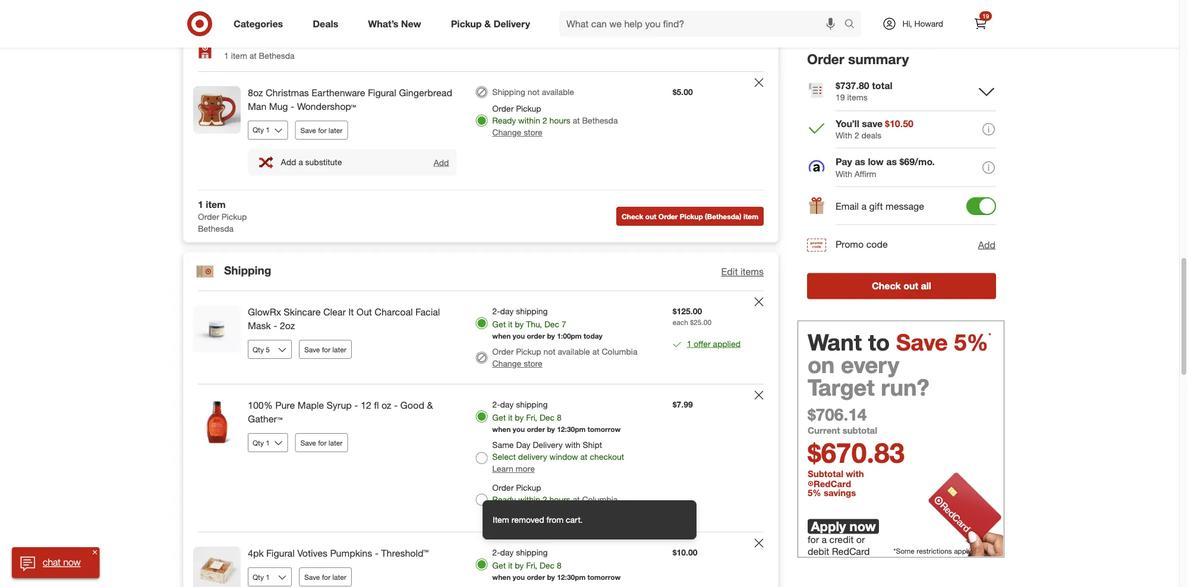 Task type: vqa. For each thing, say whether or not it's contained in the screenshot.
THE CARE at right bottom
no



Task type: describe. For each thing, give the bounding box(es) containing it.
by left thu,
[[515, 319, 524, 330]]

4pk figural votives pumpkins - threshold&#8482; image
[[193, 547, 241, 587]]

add for add button to the top
[[434, 157, 449, 168]]

later for earthenware
[[329, 126, 343, 135]]

same day delivery with shipt select delivery window at checkout learn more
[[492, 440, 624, 474]]

2oz
[[280, 320, 295, 332]]

deals
[[313, 18, 338, 29]]

categories
[[234, 18, 283, 29]]

syrup
[[327, 400, 352, 412]]

pumpkins
[[330, 548, 372, 560]]

save for later for earthenware
[[301, 126, 343, 135]]

learn
[[492, 464, 514, 474]]

what's new link
[[358, 11, 436, 37]]

by down from
[[547, 573, 555, 582]]

change for order pickup ready within 2 hours at bethesda change store
[[492, 127, 522, 138]]

2 12:30pm from the top
[[557, 573, 586, 582]]

not inside order pickup not available at columbia change store
[[544, 347, 556, 357]]

2 fri, from the top
[[526, 561, 537, 571]]

100%
[[248, 400, 273, 412]]

1 vertical spatial 5%
[[808, 487, 822, 498]]

learn more button
[[492, 463, 535, 475]]

threshold™
[[381, 548, 429, 560]]

add a substitute
[[281, 157, 342, 167]]

email a gift message
[[836, 201, 925, 212]]

apply now button
[[808, 519, 879, 534]]

2-day shipping get it by thu, dec 7 when you order by 1:00pm today
[[492, 306, 603, 341]]

0 horizontal spatial not
[[528, 87, 540, 97]]

edit items button
[[722, 265, 764, 279]]

delivery for day
[[533, 440, 563, 450]]

out for order summary
[[904, 280, 919, 292]]

later for votives
[[333, 573, 347, 582]]

it for glowrx skincare clear it out charcoal facial mask - 2oz
[[508, 319, 513, 330]]

$25.00
[[690, 318, 712, 327]]

change store button for order pickup ready within 2 hours at bethesda change store
[[492, 127, 543, 139]]

edit
[[722, 266, 738, 278]]

add for add a substitute
[[281, 157, 296, 167]]

$69/mo.
[[900, 156, 935, 168]]

for inside apply now for a credit or debit redcard
[[808, 534, 819, 546]]

8oz
[[248, 87, 263, 99]]

item
[[493, 515, 509, 525]]

you'll
[[836, 118, 860, 129]]

mask
[[248, 320, 271, 332]]

$10.00
[[673, 548, 698, 558]]

& inside 100% pure maple syrup - 12 fl oz - good & gather™
[[427, 400, 433, 412]]

store inside order pickup not available at columbia change store
[[524, 359, 543, 369]]

change inside order pickup not available at columbia change store
[[492, 359, 522, 369]]

hours for at columbia
[[550, 495, 571, 505]]

save for later button for clear
[[299, 340, 352, 359]]

shipping for glowrx skincare clear it out charcoal facial mask - 2oz
[[516, 306, 548, 317]]

0 vertical spatial redcard
[[814, 478, 851, 489]]

3 2- from the top
[[492, 548, 500, 558]]

dec for glowrx skincare clear it out charcoal facial mask - 2oz
[[545, 319, 560, 330]]

save for fl
[[301, 438, 316, 447]]

check for 1
[[622, 212, 644, 221]]

subtotal
[[843, 425, 878, 436]]

categories link
[[224, 11, 298, 37]]

chat
[[43, 557, 61, 568]]

pickup & delivery link
[[441, 11, 545, 37]]

12
[[361, 400, 371, 412]]

earthenware
[[312, 87, 365, 99]]

save for later for votives
[[304, 573, 347, 582]]

ready for order pickup ready within 2 hours at columbia change store
[[492, 495, 516, 505]]

target
[[808, 374, 875, 401]]

add for the rightmost add button
[[978, 239, 996, 250]]

from
[[547, 515, 564, 525]]

when for 100% pure maple syrup - 12 fl oz - good & gather™
[[492, 425, 511, 434]]

edit items
[[722, 266, 764, 278]]

howard
[[915, 18, 944, 29]]

savings
[[824, 487, 856, 498]]

$737.80
[[836, 80, 870, 91]]

what's new
[[368, 18, 421, 29]]

2 as from the left
[[887, 156, 897, 168]]

1 horizontal spatial with
[[846, 468, 864, 479]]

cart item ready to fulfill group containing 8oz christmas earthenware figural gingerbread man mug - wondershop™
[[184, 72, 778, 190]]

chat now button
[[12, 548, 99, 579]]

100% pure maple syrup - 12 fl oz - good & gather™ link
[[248, 399, 457, 426]]

order inside button
[[659, 212, 678, 221]]

available inside order pickup not available at columbia change store
[[558, 347, 590, 357]]

promo code
[[836, 239, 888, 250]]

2 8 from the top
[[557, 561, 562, 571]]

glowrx skincare clear it out charcoal facial mask - 2oz
[[248, 307, 440, 332]]

a for email
[[862, 201, 867, 212]]

gift
[[870, 201, 883, 212]]

change for order pickup ready within 2 hours at columbia change store
[[492, 507, 522, 517]]

*some restrictions apply.
[[894, 547, 973, 556]]

subtotal
[[808, 468, 844, 479]]

1 as from the left
[[855, 156, 866, 168]]

deals
[[862, 130, 882, 140]]

gather™
[[248, 414, 283, 425]]

$10.50
[[885, 118, 914, 129]]

all
[[921, 280, 932, 292]]

8oz christmas earthenware figural gingerbread man mug - wondershop™ link
[[248, 86, 457, 113]]

order for order pickup ready within 2 hours at columbia change store
[[492, 483, 514, 493]]

1 12:30pm from the top
[[557, 425, 586, 434]]

thu,
[[526, 319, 542, 330]]

store for order pickup ready within 2 hours at bethesda change store
[[524, 127, 543, 138]]

for for -
[[318, 126, 327, 135]]

it for 100% pure maple syrup - 12 fl oz - good & gather™
[[508, 413, 513, 423]]

select
[[492, 452, 516, 462]]

clear
[[323, 307, 346, 318]]

save for later button for earthenware
[[295, 121, 348, 140]]

3 it from the top
[[508, 561, 513, 571]]

apply.
[[954, 547, 973, 556]]

by down removed
[[515, 561, 524, 571]]

1 2-day shipping get it by fri, dec 8 when you order by 12:30pm tomorrow from the top
[[492, 400, 621, 434]]

for for mask
[[322, 345, 331, 354]]

check out all button
[[807, 273, 996, 300]]

- right the oz
[[394, 400, 398, 412]]

deals link
[[303, 11, 353, 37]]

same
[[492, 440, 514, 450]]

3 get from the top
[[492, 561, 506, 571]]

(bethesda)
[[705, 212, 742, 221]]

item removed from cart.
[[493, 515, 583, 525]]

2 tomorrow from the top
[[588, 573, 621, 582]]

$5.00
[[673, 87, 693, 97]]

chat now
[[43, 557, 80, 568]]

order for order pickup 1 item at bethesda
[[224, 33, 255, 47]]

$670.83
[[808, 436, 905, 470]]

by left 1:00pm
[[547, 332, 555, 341]]

cart.
[[566, 515, 583, 525]]

100% pure maple syrup - 12 fl oz - good & gather™
[[248, 400, 433, 425]]

order pickup ready within 2 hours at bethesda change store
[[492, 103, 618, 138]]

summary
[[848, 51, 909, 67]]

with inside pay as low as $69/mo. with affirm
[[836, 169, 853, 179]]

4pk figural votives pumpkins - threshold™
[[248, 548, 429, 560]]

applied
[[713, 338, 741, 349]]

save down the votives
[[304, 573, 320, 582]]

with inside you'll save $10.50 with 2 deals
[[836, 130, 853, 140]]

item inside button
[[744, 212, 759, 221]]

1 for item
[[198, 198, 203, 210]]

within for order pickup ready within 2 hours at bethesda change store
[[519, 115, 540, 126]]

restrictions
[[917, 547, 952, 556]]

0 vertical spatial available
[[542, 87, 574, 97]]

$706.14
[[808, 405, 867, 425]]

pay as low as $69/mo. with affirm
[[836, 156, 935, 179]]

for down 4pk figural votives pumpkins - threshold™
[[322, 573, 331, 582]]

out
[[357, 307, 372, 318]]

now for chat
[[63, 557, 80, 568]]

1 offer applied
[[687, 338, 741, 349]]

order for order summary
[[807, 51, 845, 67]]

2 for order pickup ready within 2 hours at columbia change store
[[543, 495, 547, 505]]

1 horizontal spatial add button
[[978, 237, 996, 252]]

day
[[516, 440, 531, 450]]

columbia inside 'order pickup ready within 2 hours at columbia change store'
[[582, 495, 618, 505]]

to
[[868, 328, 890, 356]]

1 vertical spatial figural
[[266, 548, 295, 560]]

a inside apply now for a credit or debit redcard
[[822, 534, 827, 546]]

delivery
[[518, 452, 547, 462]]

shipping for 100% pure maple syrup - 12 fl oz - good & gather™
[[516, 400, 548, 410]]

at inside order pickup 1 item at bethesda
[[250, 51, 257, 61]]

now for apply
[[850, 519, 876, 534]]

3 order from the top
[[527, 573, 545, 582]]

check out order pickup (bethesda) item button
[[617, 207, 764, 226]]

message
[[886, 201, 925, 212]]

chat now dialog
[[12, 548, 99, 579]]

order for glowrx skincare clear it out charcoal facial mask - 2oz
[[527, 332, 545, 341]]

19 inside $737.80 total 19 items
[[836, 92, 845, 102]]

2 for order pickup ready within 2 hours at bethesda change store
[[543, 115, 547, 126]]

item inside order pickup 1 item at bethesda
[[231, 51, 247, 61]]



Task type: locate. For each thing, give the bounding box(es) containing it.
save for later button down 100% pure maple syrup - 12 fl oz - good & gather™
[[295, 433, 348, 452]]

cart item ready to fulfill group containing glowrx skincare clear it out charcoal facial mask - 2oz
[[184, 291, 778, 384]]

19 link
[[968, 11, 994, 37]]

1 get from the top
[[492, 319, 506, 330]]

0 horizontal spatial 1
[[198, 198, 203, 210]]

fri, up day at the bottom of the page
[[526, 413, 537, 423]]

columbia down today
[[602, 347, 638, 357]]

1 horizontal spatial out
[[904, 280, 919, 292]]

1 order from the top
[[527, 332, 545, 341]]

1 vertical spatial 8
[[557, 561, 562, 571]]

save for later button for maple
[[295, 433, 348, 452]]

a left substitute
[[299, 157, 303, 167]]

later down 4pk figural votives pumpkins - threshold™
[[333, 573, 347, 582]]

2 shipping from the top
[[516, 400, 548, 410]]

1 when from the top
[[492, 332, 511, 341]]

2 inside you'll save $10.50 with 2 deals
[[855, 130, 859, 140]]

0 vertical spatial 8
[[557, 413, 562, 423]]

want to save 5% *
[[808, 328, 992, 356]]

by up day at the bottom of the page
[[515, 413, 524, 423]]

1 horizontal spatial shipping
[[492, 87, 525, 97]]

2 vertical spatial change
[[492, 507, 522, 517]]

- inside 8oz christmas earthenware figural gingerbread man mug - wondershop™
[[291, 101, 294, 112]]

1 day from the top
[[500, 306, 514, 317]]

1 vertical spatial 2-day shipping get it by fri, dec 8 when you order by 12:30pm tomorrow
[[492, 548, 621, 582]]

change right not available option
[[492, 359, 522, 369]]

2 vertical spatial 2-
[[492, 548, 500, 558]]

hours down shipping not available
[[550, 115, 571, 126]]

1 vertical spatial you
[[513, 425, 525, 434]]

1 horizontal spatial check
[[872, 280, 901, 292]]

store left from
[[524, 507, 543, 517]]

0 vertical spatial tomorrow
[[588, 425, 621, 434]]

at inside 'order pickup ready within 2 hours at columbia change store'
[[573, 495, 580, 505]]

delivery inside same day delivery with shipt select delivery window at checkout learn more
[[533, 440, 563, 450]]

good
[[401, 400, 424, 412]]

1 vertical spatial check
[[872, 280, 901, 292]]

shipping for shipping not available
[[492, 87, 525, 97]]

store for order pickup ready within 2 hours at columbia change store
[[524, 507, 543, 517]]

2 change store button from the top
[[492, 358, 543, 370]]

you up day at the bottom of the page
[[513, 425, 525, 434]]

redcard
[[814, 478, 851, 489], [832, 546, 870, 558]]

order inside order pickup not available at columbia change store
[[492, 347, 514, 357]]

low
[[868, 156, 884, 168]]

pickup inside 'order pickup ready within 2 hours at columbia change store'
[[516, 483, 541, 493]]

2 up item removed from cart.
[[543, 495, 547, 505]]

3 shipping from the top
[[516, 548, 548, 558]]

shipping up "order pickup ready within 2 hours at bethesda change store"
[[492, 87, 525, 97]]

pickup inside 1 item order pickup bethesda
[[222, 212, 247, 222]]

3 change from the top
[[492, 507, 522, 517]]

1 vertical spatial a
[[862, 201, 867, 212]]

fl
[[374, 400, 379, 412]]

hi, howard
[[903, 18, 944, 29]]

3 day from the top
[[500, 548, 514, 558]]

1 inside button
[[687, 338, 692, 349]]

1 vertical spatial change
[[492, 359, 522, 369]]

1 vertical spatial dec
[[540, 413, 555, 423]]

save for later down 100% pure maple syrup - 12 fl oz - good & gather™
[[301, 438, 343, 447]]

0 horizontal spatial bethesda
[[198, 224, 234, 234]]

order inside 'order pickup ready within 2 hours at columbia change store'
[[492, 483, 514, 493]]

a left credit
[[822, 534, 827, 546]]

within for order pickup ready within 2 hours at columbia change store
[[519, 495, 540, 505]]

order inside order pickup 1 item at bethesda
[[224, 33, 255, 47]]

save for later button
[[295, 121, 348, 140], [299, 340, 352, 359], [295, 433, 348, 452], [299, 568, 352, 587]]

0 horizontal spatial add button
[[433, 157, 450, 168]]

1 vertical spatial shipping
[[224, 264, 271, 277]]

skincare
[[284, 307, 321, 318]]

1 vertical spatial bethesda
[[582, 115, 618, 126]]

figural left gingerbread
[[368, 87, 396, 99]]

later down 100% pure maple syrup - 12 fl oz - good & gather™
[[329, 438, 343, 447]]

0 vertical spatial hours
[[550, 115, 571, 126]]

1 horizontal spatial a
[[822, 534, 827, 546]]

save for facial
[[304, 345, 320, 354]]

3 you from the top
[[513, 573, 525, 582]]

1 inside order pickup 1 item at bethesda
[[224, 51, 229, 61]]

day
[[500, 306, 514, 317], [500, 400, 514, 410], [500, 548, 514, 558]]

delivery for &
[[494, 18, 530, 29]]

4pk
[[248, 548, 264, 560]]

- right the mug
[[291, 101, 294, 112]]

ready down shipping not available
[[492, 115, 516, 126]]

0 vertical spatial 12:30pm
[[557, 425, 586, 434]]

later for clear
[[333, 345, 347, 354]]

by up same day delivery with shipt select delivery window at checkout learn more
[[547, 425, 555, 434]]

later
[[329, 126, 343, 135], [333, 345, 347, 354], [329, 438, 343, 447], [333, 573, 347, 582]]

1 vertical spatial 2-
[[492, 400, 500, 410]]

0 horizontal spatial now
[[63, 557, 80, 568]]

0 vertical spatial out
[[646, 212, 657, 221]]

checkout
[[590, 452, 624, 462]]

shipping inside 2-day shipping get it by thu, dec 7 when you order by 1:00pm today
[[516, 306, 548, 317]]

available
[[542, 87, 574, 97], [558, 347, 590, 357]]

removed
[[512, 515, 544, 525]]

0 vertical spatial with
[[836, 130, 853, 140]]

2 horizontal spatial a
[[862, 201, 867, 212]]

2 store from the top
[[524, 359, 543, 369]]

day for glowrx skincare clear it out charcoal facial mask - 2oz
[[500, 306, 514, 317]]

dec for 100% pure maple syrup - 12 fl oz - good & gather™
[[540, 413, 555, 423]]

offer
[[694, 338, 711, 349]]

dec up same day delivery with shipt select delivery window at checkout learn more
[[540, 413, 555, 423]]

-
[[291, 101, 294, 112], [274, 320, 277, 332], [354, 400, 358, 412], [394, 400, 398, 412], [375, 548, 379, 560]]

you inside 2-day shipping get it by thu, dec 7 when you order by 1:00pm today
[[513, 332, 525, 341]]

shipping up thu,
[[516, 306, 548, 317]]

day for 100% pure maple syrup - 12 fl oz - good & gather™
[[500, 400, 514, 410]]

later for maple
[[329, 438, 343, 447]]

order inside "order pickup ready within 2 hours at bethesda change store"
[[492, 103, 514, 114]]

0 horizontal spatial figural
[[266, 548, 295, 560]]

columbia inside order pickup not available at columbia change store
[[602, 347, 638, 357]]

order for 100% pure maple syrup - 12 fl oz - good & gather™
[[527, 425, 545, 434]]

*some
[[894, 547, 915, 556]]

it down "item"
[[508, 561, 513, 571]]

get up same at left bottom
[[492, 413, 506, 423]]

or
[[857, 534, 865, 546]]

change store button for order pickup ready within 2 hours at columbia change store
[[492, 506, 543, 518]]

you for glowrx skincare clear it out charcoal facial mask - 2oz
[[513, 332, 525, 341]]

1 item order pickup bethesda
[[198, 198, 247, 234]]

1 change from the top
[[492, 127, 522, 138]]

2 down shipping not available
[[543, 115, 547, 126]]

2 when from the top
[[492, 425, 511, 434]]

order inside 2-day shipping get it by thu, dec 7 when you order by 1:00pm today
[[527, 332, 545, 341]]

save
[[301, 126, 316, 135], [896, 328, 948, 356], [304, 345, 320, 354], [301, 438, 316, 447], [304, 573, 320, 582]]

1 vertical spatial not
[[544, 347, 556, 357]]

1 horizontal spatial item
[[231, 51, 247, 61]]

within down shipping not available
[[519, 115, 540, 126]]

store inside "order pickup ready within 2 hours at bethesda change store"
[[524, 127, 543, 138]]

0 vertical spatial 2
[[543, 115, 547, 126]]

ready up "item"
[[492, 495, 516, 505]]

0 vertical spatial 1
[[224, 51, 229, 61]]

1 horizontal spatial delivery
[[533, 440, 563, 450]]

3 store from the top
[[524, 507, 543, 517]]

order down thu,
[[527, 332, 545, 341]]

you left 1:00pm
[[513, 332, 525, 341]]

with inside same day delivery with shipt select delivery window at checkout learn more
[[565, 440, 581, 450]]

2 day from the top
[[500, 400, 514, 410]]

7
[[562, 319, 566, 330]]

0 vertical spatial within
[[519, 115, 540, 126]]

1 vertical spatial ready
[[492, 495, 516, 505]]

1 it from the top
[[508, 319, 513, 330]]

1 with from the top
[[836, 130, 853, 140]]

figural right 4pk
[[266, 548, 295, 560]]

1 store pickup radio from the top
[[476, 115, 488, 127]]

2-day shipping get it by fri, dec 8 when you order by 12:30pm tomorrow up same day delivery with shipt select delivery window at checkout learn more
[[492, 400, 621, 434]]

at inside "order pickup ready within 2 hours at bethesda change store"
[[573, 115, 580, 126]]

3 when from the top
[[492, 573, 511, 582]]

2 hours from the top
[[550, 495, 571, 505]]

0 vertical spatial 19
[[983, 12, 989, 20]]

for for oz
[[318, 438, 327, 447]]

out inside check out order pickup (bethesda) item button
[[646, 212, 657, 221]]

pickup inside order pickup 1 item at bethesda
[[258, 33, 295, 47]]

with up savings
[[846, 468, 864, 479]]

bethesda inside "order pickup ready within 2 hours at bethesda change store"
[[582, 115, 618, 126]]

redcard inside apply now for a credit or debit redcard
[[832, 546, 870, 558]]

0 vertical spatial when
[[492, 332, 511, 341]]

0 horizontal spatial with
[[565, 440, 581, 450]]

2-day shipping get it by fri, dec 8 when you order by 12:30pm tomorrow down from
[[492, 548, 621, 582]]

subtotal with
[[808, 468, 867, 479]]

2 vertical spatial dec
[[540, 561, 555, 571]]

2 left deals
[[855, 130, 859, 140]]

at down today
[[593, 347, 600, 357]]

a for add
[[299, 157, 303, 167]]

cart item ready to fulfill group
[[184, 72, 778, 190], [184, 291, 778, 384], [184, 385, 778, 532], [184, 533, 778, 587]]

1 horizontal spatial figural
[[368, 87, 396, 99]]

1:00pm
[[557, 332, 582, 341]]

8 up same day delivery with shipt select delivery window at checkout learn more
[[557, 413, 562, 423]]

shipping for shipping
[[224, 264, 271, 277]]

1
[[224, 51, 229, 61], [198, 198, 203, 210], [687, 338, 692, 349]]

substitute
[[305, 157, 342, 167]]

1 2- from the top
[[492, 306, 500, 317]]

current
[[808, 425, 840, 436]]

$125.00
[[673, 306, 702, 317]]

at down shipt
[[581, 452, 588, 462]]

get for 100% pure maple syrup - 12 fl oz - good & gather™
[[492, 413, 506, 423]]

2 vertical spatial store
[[524, 507, 543, 517]]

2 vertical spatial bethesda
[[198, 224, 234, 234]]

a inside cart item ready to fulfill group
[[299, 157, 303, 167]]

1 offer applied button
[[687, 338, 741, 350]]

2 change from the top
[[492, 359, 522, 369]]

2 vertical spatial when
[[492, 573, 511, 582]]

within inside "order pickup ready within 2 hours at bethesda change store"
[[519, 115, 540, 126]]

save
[[862, 118, 883, 129]]

0 vertical spatial &
[[485, 18, 491, 29]]

2 for you'll save $10.50 with 2 deals
[[855, 130, 859, 140]]

credit
[[830, 534, 854, 546]]

1 for offer
[[687, 338, 692, 349]]

order up day at the bottom of the page
[[527, 425, 545, 434]]

available down 1:00pm
[[558, 347, 590, 357]]

change down shipping not available
[[492, 127, 522, 138]]

2 vertical spatial shipping
[[516, 548, 548, 558]]

redcard down 'apply now' button
[[832, 546, 870, 558]]

1 vertical spatial available
[[558, 347, 590, 357]]

change down learn
[[492, 507, 522, 517]]

when inside 2-day shipping get it by thu, dec 7 when you order by 1:00pm today
[[492, 332, 511, 341]]

1 horizontal spatial 19
[[983, 12, 989, 20]]

save down wondershop™
[[301, 126, 316, 135]]

2 get from the top
[[492, 413, 506, 423]]

check out all
[[872, 280, 932, 292]]

1 vertical spatial &
[[427, 400, 433, 412]]

2 vertical spatial 2
[[543, 495, 547, 505]]

2 with from the top
[[836, 169, 853, 179]]

add button
[[433, 157, 450, 168], [978, 237, 996, 252]]

with up window
[[565, 440, 581, 450]]

0 vertical spatial item
[[231, 51, 247, 61]]

out for 1
[[646, 212, 657, 221]]

get left thu,
[[492, 319, 506, 330]]

redcard down $670.83
[[814, 478, 851, 489]]

now inside button
[[63, 557, 80, 568]]

What can we help you find? suggestions appear below search field
[[560, 11, 847, 37]]

2 horizontal spatial 1
[[687, 338, 692, 349]]

12:30pm up shipt
[[557, 425, 586, 434]]

2 2- from the top
[[492, 400, 500, 410]]

0 horizontal spatial as
[[855, 156, 866, 168]]

at down categories
[[250, 51, 257, 61]]

change store button right not available option
[[492, 358, 543, 370]]

get
[[492, 319, 506, 330], [492, 413, 506, 423], [492, 561, 506, 571]]

3 cart item ready to fulfill group from the top
[[184, 385, 778, 532]]

check
[[622, 212, 644, 221], [872, 280, 901, 292]]

check for order summary
[[872, 280, 901, 292]]

2 order from the top
[[527, 425, 545, 434]]

2 store pickup radio from the top
[[476, 494, 488, 506]]

charcoal
[[375, 307, 413, 318]]

shipping up the glowrx
[[224, 264, 271, 277]]

1 8 from the top
[[557, 413, 562, 423]]

5% savings
[[808, 487, 856, 498]]

100% pure maple syrup - 12 fl oz - good &#38; gather&#8482; image
[[193, 399, 241, 447]]

available up "order pickup ready within 2 hours at bethesda change store"
[[542, 87, 574, 97]]

ready for order pickup ready within 2 hours at bethesda change store
[[492, 115, 516, 126]]

2- for 100% pure maple syrup - 12 fl oz - good & gather™
[[492, 400, 500, 410]]

hours for at bethesda
[[550, 115, 571, 126]]

$706.14 current subtotal $670.83
[[808, 405, 905, 470]]

order down item removed from cart.
[[527, 573, 545, 582]]

2 inside "order pickup ready within 2 hours at bethesda change store"
[[543, 115, 547, 126]]

0 vertical spatial get
[[492, 319, 506, 330]]

ready inside 'order pickup ready within 2 hours at columbia change store'
[[492, 495, 516, 505]]

0 horizontal spatial items
[[741, 266, 764, 278]]

code
[[867, 239, 888, 250]]

1 inside 1 item order pickup bethesda
[[198, 198, 203, 210]]

12:30pm
[[557, 425, 586, 434], [557, 573, 586, 582]]

within up removed
[[519, 495, 540, 505]]

- right pumpkins
[[375, 548, 379, 560]]

- inside the glowrx skincare clear it out charcoal facial mask - 2oz
[[274, 320, 277, 332]]

today
[[584, 332, 603, 341]]

cart item ready to fulfill group containing 4pk figural votives pumpkins - threshold™
[[184, 533, 778, 587]]

0 vertical spatial ready
[[492, 115, 516, 126]]

0 vertical spatial shipping
[[492, 87, 525, 97]]

store pickup radio for order pickup ready within 2 hours at bethesda change store
[[476, 115, 488, 127]]

now inside apply now for a credit or debit redcard
[[850, 519, 876, 534]]

0 horizontal spatial check
[[622, 212, 644, 221]]

items
[[848, 92, 868, 102], [741, 266, 764, 278]]

you down removed
[[513, 573, 525, 582]]

1 vertical spatial within
[[519, 495, 540, 505]]

3 change store button from the top
[[492, 506, 543, 518]]

order pickup ready within 2 hours at columbia change store
[[492, 483, 618, 517]]

pickup inside button
[[680, 212, 703, 221]]

2 vertical spatial 1
[[687, 338, 692, 349]]

get down "item"
[[492, 561, 506, 571]]

now
[[850, 519, 876, 534], [63, 557, 80, 568]]

glowrx
[[248, 307, 281, 318]]

1 vertical spatial columbia
[[582, 495, 618, 505]]

order for order pickup ready within 2 hours at bethesda change store
[[492, 103, 514, 114]]

get inside 2-day shipping get it by thu, dec 7 when you order by 1:00pm today
[[492, 319, 506, 330]]

it left thu,
[[508, 319, 513, 330]]

1 hours from the top
[[550, 115, 571, 126]]

fri, down removed
[[526, 561, 537, 571]]

save for later for clear
[[304, 345, 347, 354]]

dec down from
[[540, 561, 555, 571]]

shipt
[[583, 440, 602, 450]]

1 you from the top
[[513, 332, 525, 341]]

wondershop™
[[297, 101, 356, 112]]

1 horizontal spatial 5%
[[954, 328, 989, 356]]

not available radio
[[476, 352, 488, 364]]

2 horizontal spatial item
[[744, 212, 759, 221]]

you for 100% pure maple syrup - 12 fl oz - good & gather™
[[513, 425, 525, 434]]

- left the '12'
[[354, 400, 358, 412]]

figural inside 8oz christmas earthenware figural gingerbread man mug - wondershop™
[[368, 87, 396, 99]]

as up affirm
[[855, 156, 866, 168]]

change inside "order pickup ready within 2 hours at bethesda change store"
[[492, 127, 522, 138]]

a left gift
[[862, 201, 867, 212]]

1 vertical spatial tomorrow
[[588, 573, 621, 582]]

0 vertical spatial with
[[565, 440, 581, 450]]

2 vertical spatial day
[[500, 548, 514, 558]]

now right chat
[[63, 557, 80, 568]]

1 horizontal spatial 1
[[224, 51, 229, 61]]

save for later down 4pk figural votives pumpkins - threshold™
[[304, 573, 347, 582]]

2 within from the top
[[519, 495, 540, 505]]

0 vertical spatial store
[[524, 127, 543, 138]]

1 store from the top
[[524, 127, 543, 138]]

within inside 'order pickup ready within 2 hours at columbia change store'
[[519, 495, 540, 505]]

every
[[841, 351, 900, 379]]

items inside $737.80 total 19 items
[[848, 92, 868, 102]]

out inside the check out all button
[[904, 280, 919, 292]]

man
[[248, 101, 267, 112]]

debit
[[808, 546, 830, 558]]

bethesda inside order pickup 1 item at bethesda
[[259, 51, 295, 61]]

when for glowrx skincare clear it out charcoal facial mask - 2oz
[[492, 332, 511, 341]]

glowrx skincare clear it out charcoal facial mask - 2oz link
[[248, 306, 457, 333]]

with
[[565, 440, 581, 450], [846, 468, 864, 479]]

shipping up day at the bottom of the page
[[516, 400, 548, 410]]

now right apply
[[850, 519, 876, 534]]

2 vertical spatial get
[[492, 561, 506, 571]]

save for later button for votives
[[299, 568, 352, 587]]

0 horizontal spatial item
[[206, 198, 226, 210]]

save right to
[[896, 328, 948, 356]]

1 horizontal spatial now
[[850, 519, 876, 534]]

None radio
[[476, 411, 488, 423], [476, 453, 488, 464], [476, 559, 488, 571], [476, 411, 488, 423], [476, 453, 488, 464], [476, 559, 488, 571]]

glowrx skincare clear it out charcoal facial mask - 2oz image
[[193, 306, 241, 353]]

it inside 2-day shipping get it by thu, dec 7 when you order by 1:00pm today
[[508, 319, 513, 330]]

for down wondershop™
[[318, 126, 327, 135]]

save for later button down 4pk figural votives pumpkins - threshold™
[[299, 568, 352, 587]]

store pickup radio for order pickup ready within 2 hours at columbia change store
[[476, 494, 488, 506]]

save for later down wondershop™
[[301, 126, 343, 135]]

run?
[[881, 374, 930, 401]]

shipping inside cart item ready to fulfill group
[[492, 87, 525, 97]]

0 vertical spatial not
[[528, 87, 540, 97]]

for left credit
[[808, 534, 819, 546]]

2 inside 'order pickup ready within 2 hours at columbia change store'
[[543, 495, 547, 505]]

2- inside 2-day shipping get it by thu, dec 7 when you order by 1:00pm today
[[492, 306, 500, 317]]

2 vertical spatial item
[[744, 212, 759, 221]]

items inside "edit items" dropdown button
[[741, 266, 764, 278]]

1 vertical spatial 19
[[836, 92, 845, 102]]

items right edit
[[741, 266, 764, 278]]

19 right howard on the right of the page
[[983, 12, 989, 20]]

2 it from the top
[[508, 413, 513, 423]]

8oz christmas earthenware figural gingerbread man mug - wondershop&#8482; image
[[193, 86, 241, 134]]

save down maple
[[301, 438, 316, 447]]

not up "order pickup ready within 2 hours at bethesda change store"
[[528, 87, 540, 97]]

1 change store button from the top
[[492, 127, 543, 139]]

when
[[492, 332, 511, 341], [492, 425, 511, 434], [492, 573, 511, 582]]

change store button left from
[[492, 506, 543, 518]]

at inside order pickup not available at columbia change store
[[593, 347, 600, 357]]

search button
[[839, 11, 868, 39]]

get for glowrx skincare clear it out charcoal facial mask - 2oz
[[492, 319, 506, 330]]

- left '2oz'
[[274, 320, 277, 332]]

fri,
[[526, 413, 537, 423], [526, 561, 537, 571]]

0 horizontal spatial add
[[281, 157, 296, 167]]

2 vertical spatial it
[[508, 561, 513, 571]]

change store button down shipping not available
[[492, 127, 543, 139]]

later down the glowrx skincare clear it out charcoal facial mask - 2oz
[[333, 345, 347, 354]]

1 vertical spatial with
[[836, 169, 853, 179]]

1 shipping from the top
[[516, 306, 548, 317]]

None radio
[[476, 86, 488, 98], [476, 318, 488, 329], [476, 86, 488, 98], [476, 318, 488, 329]]

affirm
[[855, 169, 877, 179]]

new
[[401, 18, 421, 29]]

cart item ready to fulfill group containing 100% pure maple syrup - 12 fl oz - good & gather™
[[184, 385, 778, 532]]

2 vertical spatial change store button
[[492, 506, 543, 518]]

1 within from the top
[[519, 115, 540, 126]]

2 2-day shipping get it by fri, dec 8 when you order by 12:30pm tomorrow from the top
[[492, 548, 621, 582]]

1 vertical spatial shipping
[[516, 400, 548, 410]]

order pickup not available at columbia change store
[[492, 347, 638, 369]]

item inside 1 item order pickup bethesda
[[206, 198, 226, 210]]

1 tomorrow from the top
[[588, 425, 621, 434]]

2 cart item ready to fulfill group from the top
[[184, 291, 778, 384]]

ready
[[492, 115, 516, 126], [492, 495, 516, 505]]

2 ready from the top
[[492, 495, 516, 505]]

facial
[[416, 307, 440, 318]]

1 cart item ready to fulfill group from the top
[[184, 72, 778, 190]]

save for later for maple
[[301, 438, 343, 447]]

affirm image
[[807, 159, 826, 178], [809, 160, 825, 172]]

save for later button down the glowrx skincare clear it out charcoal facial mask - 2oz
[[299, 340, 352, 359]]

1 horizontal spatial &
[[485, 18, 491, 29]]

1 vertical spatial fri,
[[526, 561, 537, 571]]

1 vertical spatial day
[[500, 400, 514, 410]]

pay
[[836, 156, 852, 168]]

2 you from the top
[[513, 425, 525, 434]]

pickup
[[451, 18, 482, 29], [258, 33, 295, 47], [516, 103, 541, 114], [222, 212, 247, 222], [680, 212, 703, 221], [516, 347, 541, 357], [516, 483, 541, 493]]

with down you'll
[[836, 130, 853, 140]]

dec inside 2-day shipping get it by thu, dec 7 when you order by 1:00pm today
[[545, 319, 560, 330]]

8 down from
[[557, 561, 562, 571]]

1 fri, from the top
[[526, 413, 537, 423]]

save for mug
[[301, 126, 316, 135]]

window
[[550, 452, 578, 462]]

for down 100% pure maple syrup - 12 fl oz - good & gather™
[[318, 438, 327, 447]]

pickup inside "order pickup ready within 2 hours at bethesda change store"
[[516, 103, 541, 114]]

as right low
[[887, 156, 897, 168]]

hours up from
[[550, 495, 571, 505]]

2- for glowrx skincare clear it out charcoal facial mask - 2oz
[[492, 306, 500, 317]]

1 vertical spatial hours
[[550, 495, 571, 505]]

2-day shipping get it by fri, dec 8 when you order by 12:30pm tomorrow
[[492, 400, 621, 434], [492, 548, 621, 582]]

more
[[516, 464, 535, 474]]

save down skincare
[[304, 345, 320, 354]]

change inside 'order pickup ready within 2 hours at columbia change store'
[[492, 507, 522, 517]]

0 vertical spatial columbia
[[602, 347, 638, 357]]

with down pay
[[836, 169, 853, 179]]

at inside same day delivery with shipt select delivery window at checkout learn more
[[581, 452, 588, 462]]

1 vertical spatial 12:30pm
[[557, 573, 586, 582]]

hours inside "order pickup ready within 2 hours at bethesda change store"
[[550, 115, 571, 126]]

bethesda inside 1 item order pickup bethesda
[[198, 224, 234, 234]]

0 vertical spatial dec
[[545, 319, 560, 330]]

dec left "7"
[[545, 319, 560, 330]]

it up same at left bottom
[[508, 413, 513, 423]]

pickup inside order pickup not available at columbia change store
[[516, 347, 541, 357]]

want
[[808, 328, 862, 356]]

Store pickup radio
[[476, 115, 488, 127], [476, 494, 488, 506]]

check out order pickup (bethesda) item
[[622, 212, 759, 221]]

at down shipping not available
[[573, 115, 580, 126]]

*
[[989, 331, 992, 340]]

order for order pickup not available at columbia change store
[[492, 347, 514, 357]]

at up cart.
[[573, 495, 580, 505]]

day inside 2-day shipping get it by thu, dec 7 when you order by 1:00pm today
[[500, 306, 514, 317]]

1 vertical spatial redcard
[[832, 546, 870, 558]]

ready inside "order pickup ready within 2 hours at bethesda change store"
[[492, 115, 516, 126]]

1 vertical spatial item
[[206, 198, 226, 210]]

order inside 1 item order pickup bethesda
[[198, 212, 219, 222]]

0 vertical spatial add button
[[433, 157, 450, 168]]

1 vertical spatial with
[[846, 468, 864, 479]]

christmas
[[266, 87, 309, 99]]

1 vertical spatial now
[[63, 557, 80, 568]]

0 vertical spatial bethesda
[[259, 51, 295, 61]]

items down $737.80
[[848, 92, 868, 102]]

$125.00 each $25.00
[[673, 306, 712, 327]]

0 vertical spatial check
[[622, 212, 644, 221]]

store inside 'order pickup ready within 2 hours at columbia change store'
[[524, 507, 543, 517]]

4 cart item ready to fulfill group from the top
[[184, 533, 778, 587]]

1 ready from the top
[[492, 115, 516, 126]]

hours inside 'order pickup ready within 2 hours at columbia change store'
[[550, 495, 571, 505]]

later down wondershop™
[[329, 126, 343, 135]]

dec
[[545, 319, 560, 330], [540, 413, 555, 423], [540, 561, 555, 571]]

0 vertical spatial 5%
[[954, 328, 989, 356]]

0 vertical spatial store pickup radio
[[476, 115, 488, 127]]

maple
[[298, 400, 324, 412]]

search
[[839, 19, 868, 31]]

0 vertical spatial items
[[848, 92, 868, 102]]

store down thu,
[[524, 359, 543, 369]]

columbia up cart.
[[582, 495, 618, 505]]



